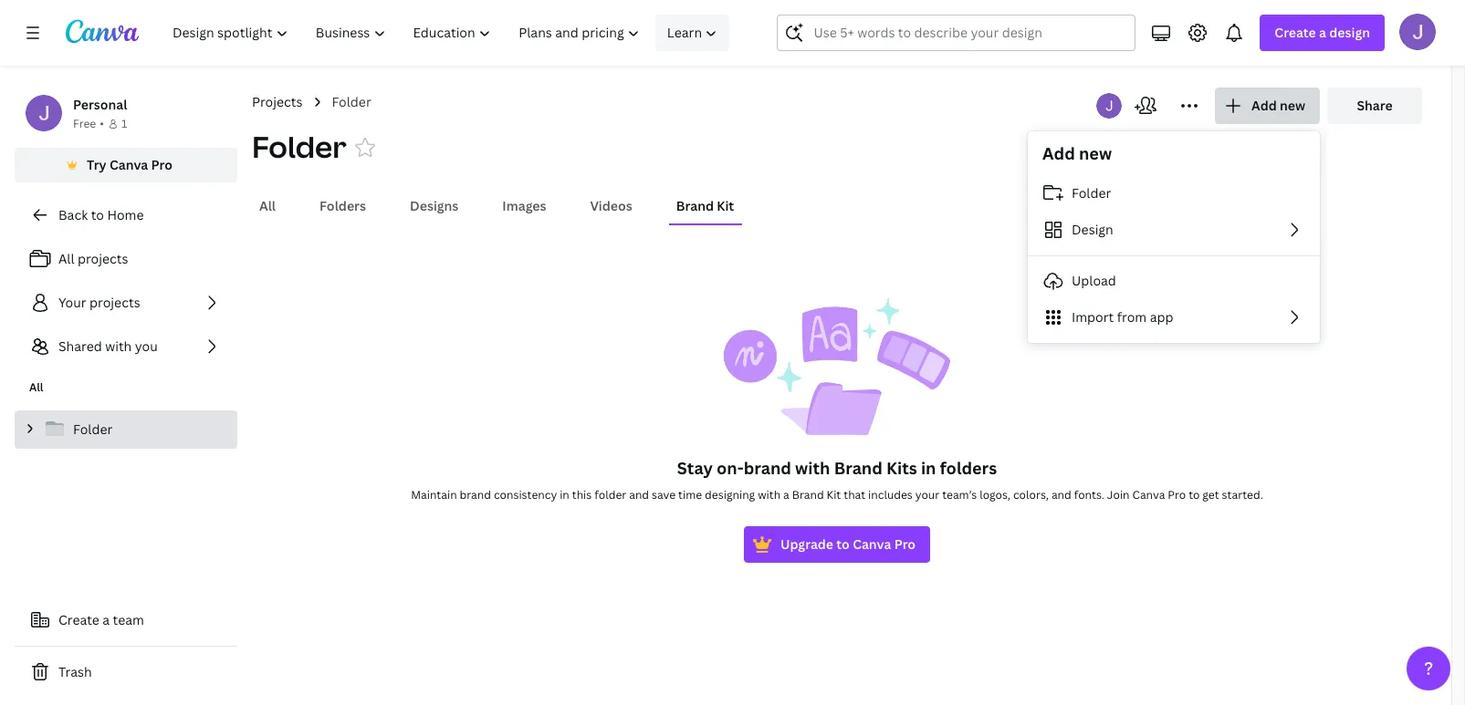 Task type: describe. For each thing, give the bounding box(es) containing it.
canva inside stay on-brand with brand kits in folders maintain brand consistency in this folder and save time designing with a brand kit that includes your team's logos, colors, and fonts. join canva pro to get started.
[[1133, 488, 1165, 503]]

team
[[113, 612, 144, 629]]

create a team
[[58, 612, 144, 629]]

fonts.
[[1074, 488, 1105, 503]]

add inside dropdown button
[[1252, 97, 1277, 114]]

share button
[[1328, 88, 1423, 124]]

2 and from the left
[[1052, 488, 1072, 503]]

started.
[[1222, 488, 1264, 503]]

jacob simon image
[[1400, 14, 1436, 50]]

0 horizontal spatial add
[[1043, 142, 1075, 164]]

1 vertical spatial folder button
[[1028, 175, 1320, 212]]

images
[[503, 197, 546, 215]]

videos button
[[583, 189, 640, 224]]

stay
[[677, 457, 713, 479]]

design
[[1330, 24, 1371, 41]]

try
[[87, 156, 107, 173]]

trash
[[58, 664, 92, 681]]

folder down shared
[[73, 421, 113, 438]]

folder
[[595, 488, 627, 503]]

upload button
[[1028, 263, 1320, 299]]

back to home
[[58, 206, 144, 224]]

try canva pro
[[87, 156, 173, 173]]

upload
[[1072, 272, 1117, 289]]

upgrade to canva pro button
[[744, 527, 931, 563]]

1 and from the left
[[629, 488, 649, 503]]

brand inside button
[[676, 197, 714, 215]]

•
[[100, 116, 104, 131]]

app
[[1150, 309, 1174, 326]]

all projects link
[[15, 241, 237, 278]]

create for create a design
[[1275, 24, 1316, 41]]

your
[[916, 488, 940, 503]]

all for all projects
[[58, 250, 74, 268]]

images button
[[495, 189, 554, 224]]

shared with you
[[58, 338, 158, 355]]

brand kit
[[676, 197, 734, 215]]

projects for all projects
[[78, 250, 128, 268]]

shared
[[58, 338, 102, 355]]

a for team
[[103, 612, 110, 629]]

2 horizontal spatial brand
[[834, 457, 883, 479]]

add new inside add new dropdown button
[[1252, 97, 1306, 114]]

1 vertical spatial with
[[795, 457, 830, 479]]

includes
[[868, 488, 913, 503]]

Search search field
[[814, 16, 1100, 50]]

upgrade to canva pro
[[781, 536, 916, 553]]

create a team button
[[15, 603, 237, 639]]

folder up design
[[1072, 184, 1111, 202]]

shared with you link
[[15, 329, 237, 365]]

kit inside button
[[717, 197, 734, 215]]

your projects
[[58, 294, 140, 311]]

to for back to home
[[91, 206, 104, 224]]

colors,
[[1013, 488, 1049, 503]]

1 horizontal spatial in
[[921, 457, 936, 479]]

canva inside button
[[853, 536, 892, 553]]

add new button
[[1215, 88, 1320, 124]]

free
[[73, 116, 96, 131]]

projects
[[252, 93, 303, 110]]

time
[[679, 488, 702, 503]]

0 vertical spatial brand
[[744, 457, 792, 479]]

top level navigation element
[[161, 15, 734, 51]]

design
[[1072, 221, 1114, 238]]

upgrade
[[781, 536, 834, 553]]

to inside stay on-brand with brand kits in folders maintain brand consistency in this folder and save time designing with a brand kit that includes your team's logos, colors, and fonts. join canva pro to get started.
[[1189, 488, 1200, 503]]

list containing all projects
[[15, 241, 237, 365]]

home
[[107, 206, 144, 224]]

folder right projects at the top of the page
[[332, 93, 371, 110]]

2 vertical spatial with
[[758, 488, 781, 503]]

folders button
[[312, 189, 374, 224]]

create for create a team
[[58, 612, 99, 629]]

join
[[1107, 488, 1130, 503]]

projects for your projects
[[90, 294, 140, 311]]



Task type: locate. For each thing, give the bounding box(es) containing it.
canva right try
[[110, 156, 148, 173]]

0 horizontal spatial pro
[[151, 156, 173, 173]]

1 vertical spatial brand
[[460, 488, 491, 503]]

1 vertical spatial projects
[[90, 294, 140, 311]]

import from app button
[[1028, 299, 1320, 336]]

1 vertical spatial add new
[[1043, 142, 1112, 164]]

all button
[[252, 189, 283, 224]]

all projects
[[58, 250, 128, 268]]

brand
[[676, 197, 714, 215], [834, 457, 883, 479], [792, 488, 824, 503]]

add new
[[1252, 97, 1306, 114], [1043, 142, 1112, 164]]

brand kit button
[[669, 189, 742, 224]]

designs
[[410, 197, 459, 215]]

pro inside upgrade to canva pro button
[[895, 536, 916, 553]]

consistency
[[494, 488, 557, 503]]

1 horizontal spatial create
[[1275, 24, 1316, 41]]

try canva pro button
[[15, 148, 237, 183]]

create left design
[[1275, 24, 1316, 41]]

0 vertical spatial kit
[[717, 197, 734, 215]]

videos
[[590, 197, 633, 215]]

projects down 'back to home'
[[78, 250, 128, 268]]

0 vertical spatial create
[[1275, 24, 1316, 41]]

pro
[[151, 156, 173, 173], [1168, 488, 1186, 503], [895, 536, 916, 553]]

add new up design
[[1043, 142, 1112, 164]]

0 vertical spatial pro
[[151, 156, 173, 173]]

back
[[58, 206, 88, 224]]

design button
[[1028, 212, 1320, 248]]

with
[[105, 338, 132, 355], [795, 457, 830, 479], [758, 488, 781, 503]]

2 horizontal spatial all
[[259, 197, 276, 215]]

folder button up 'upload' button at the top right of page
[[1028, 175, 1320, 212]]

1 vertical spatial all
[[58, 250, 74, 268]]

1 horizontal spatial brand
[[792, 488, 824, 503]]

0 horizontal spatial brand
[[460, 488, 491, 503]]

canva inside 'button'
[[110, 156, 148, 173]]

0 horizontal spatial and
[[629, 488, 649, 503]]

with right designing
[[758, 488, 781, 503]]

you
[[135, 338, 158, 355]]

pro inside "try canva pro" 'button'
[[151, 156, 173, 173]]

0 vertical spatial add
[[1252, 97, 1277, 114]]

1 vertical spatial new
[[1079, 142, 1112, 164]]

2 horizontal spatial to
[[1189, 488, 1200, 503]]

and left the fonts.
[[1052, 488, 1072, 503]]

brand left that
[[792, 488, 824, 503]]

kits
[[887, 457, 917, 479]]

add new down create a design dropdown button
[[1252, 97, 1306, 114]]

create
[[1275, 24, 1316, 41], [58, 612, 99, 629]]

pro inside stay on-brand with brand kits in folders maintain brand consistency in this folder and save time designing with a brand kit that includes your team's logos, colors, and fonts. join canva pro to get started.
[[1168, 488, 1186, 503]]

brand
[[744, 457, 792, 479], [460, 488, 491, 503]]

personal
[[73, 96, 127, 113]]

in right kits
[[921, 457, 936, 479]]

0 horizontal spatial add new
[[1043, 142, 1112, 164]]

1 horizontal spatial to
[[837, 536, 850, 553]]

2 vertical spatial canva
[[853, 536, 892, 553]]

team's
[[942, 488, 977, 503]]

0 horizontal spatial with
[[105, 338, 132, 355]]

and
[[629, 488, 649, 503], [1052, 488, 1072, 503]]

all inside list
[[58, 250, 74, 268]]

0 horizontal spatial canva
[[110, 156, 148, 173]]

canva down that
[[853, 536, 892, 553]]

2 vertical spatial pro
[[895, 536, 916, 553]]

1 vertical spatial add
[[1043, 142, 1075, 164]]

create inside button
[[58, 612, 99, 629]]

2 vertical spatial brand
[[792, 488, 824, 503]]

1 horizontal spatial with
[[758, 488, 781, 503]]

canva
[[110, 156, 148, 173], [1133, 488, 1165, 503], [853, 536, 892, 553]]

projects inside "link"
[[90, 294, 140, 311]]

kit
[[717, 197, 734, 215], [827, 488, 841, 503]]

menu containing folder
[[1028, 175, 1320, 336]]

1 horizontal spatial brand
[[744, 457, 792, 479]]

1 vertical spatial to
[[1189, 488, 1200, 503]]

new inside dropdown button
[[1280, 97, 1306, 114]]

folder link down shared with you link
[[15, 411, 237, 449]]

that
[[844, 488, 866, 503]]

0 vertical spatial canva
[[110, 156, 148, 173]]

1 vertical spatial a
[[784, 488, 790, 503]]

1 horizontal spatial a
[[784, 488, 790, 503]]

1 horizontal spatial add new
[[1252, 97, 1306, 114]]

2 vertical spatial a
[[103, 612, 110, 629]]

folder
[[332, 93, 371, 110], [252, 127, 347, 166], [1072, 184, 1111, 202], [73, 421, 113, 438]]

to left get
[[1189, 488, 1200, 503]]

0 horizontal spatial new
[[1079, 142, 1112, 164]]

list
[[15, 241, 237, 365]]

to right upgrade at the bottom right of page
[[837, 536, 850, 553]]

0 vertical spatial to
[[91, 206, 104, 224]]

with left you
[[105, 338, 132, 355]]

pro up back to home link
[[151, 156, 173, 173]]

to inside button
[[837, 536, 850, 553]]

pro down includes
[[895, 536, 916, 553]]

2 horizontal spatial pro
[[1168, 488, 1186, 503]]

designs button
[[403, 189, 466, 224]]

logos,
[[980, 488, 1011, 503]]

0 horizontal spatial to
[[91, 206, 104, 224]]

new down create a design dropdown button
[[1280, 97, 1306, 114]]

1 vertical spatial pro
[[1168, 488, 1186, 503]]

a inside stay on-brand with brand kits in folders maintain brand consistency in this folder and save time designing with a brand kit that includes your team's logos, colors, and fonts. join canva pro to get started.
[[784, 488, 790, 503]]

this
[[572, 488, 592, 503]]

kit inside stay on-brand with brand kits in folders maintain brand consistency in this folder and save time designing with a brand kit that includes your team's logos, colors, and fonts. join canva pro to get started.
[[827, 488, 841, 503]]

1 vertical spatial brand
[[834, 457, 883, 479]]

import from app
[[1072, 309, 1174, 326]]

your
[[58, 294, 86, 311]]

a for design
[[1319, 24, 1327, 41]]

in
[[921, 457, 936, 479], [560, 488, 570, 503]]

brand right videos
[[676, 197, 714, 215]]

2 vertical spatial to
[[837, 536, 850, 553]]

menu
[[1028, 175, 1320, 336]]

pro left get
[[1168, 488, 1186, 503]]

to
[[91, 206, 104, 224], [1189, 488, 1200, 503], [837, 536, 850, 553]]

0 vertical spatial all
[[259, 197, 276, 215]]

None search field
[[777, 15, 1136, 51]]

0 horizontal spatial create
[[58, 612, 99, 629]]

1 vertical spatial create
[[58, 612, 99, 629]]

create left team
[[58, 612, 99, 629]]

0 vertical spatial folder button
[[252, 127, 347, 167]]

0 horizontal spatial brand
[[676, 197, 714, 215]]

stay on-brand with brand kits in folders maintain brand consistency in this folder and save time designing with a brand kit that includes your team's logos, colors, and fonts. join canva pro to get started.
[[411, 457, 1264, 503]]

folder button
[[252, 127, 347, 167], [1028, 175, 1320, 212]]

1 horizontal spatial new
[[1280, 97, 1306, 114]]

a left team
[[103, 612, 110, 629]]

0 vertical spatial folder link
[[332, 92, 371, 112]]

1 horizontal spatial pro
[[895, 536, 916, 553]]

projects right your
[[90, 294, 140, 311]]

import
[[1072, 309, 1114, 326]]

1 horizontal spatial folder button
[[1028, 175, 1320, 212]]

create a design button
[[1260, 15, 1385, 51]]

your projects link
[[15, 285, 237, 321]]

folder button down the projects link
[[252, 127, 347, 167]]

1 horizontal spatial canva
[[853, 536, 892, 553]]

2 horizontal spatial a
[[1319, 24, 1327, 41]]

designing
[[705, 488, 755, 503]]

new
[[1280, 97, 1306, 114], [1079, 142, 1112, 164]]

0 vertical spatial new
[[1280, 97, 1306, 114]]

all for the all button
[[259, 197, 276, 215]]

to for upgrade to canva pro
[[837, 536, 850, 553]]

1 horizontal spatial and
[[1052, 488, 1072, 503]]

trash link
[[15, 655, 237, 691]]

folders
[[940, 457, 997, 479]]

1 horizontal spatial all
[[58, 250, 74, 268]]

save
[[652, 488, 676, 503]]

in left this
[[560, 488, 570, 503]]

1 vertical spatial in
[[560, 488, 570, 503]]

a inside dropdown button
[[1319, 24, 1327, 41]]

brand up that
[[834, 457, 883, 479]]

brand up designing
[[744, 457, 792, 479]]

folders
[[320, 197, 366, 215]]

0 horizontal spatial a
[[103, 612, 110, 629]]

a
[[1319, 24, 1327, 41], [784, 488, 790, 503], [103, 612, 110, 629]]

and left 'save'
[[629, 488, 649, 503]]

brand right maintain
[[460, 488, 491, 503]]

2 horizontal spatial with
[[795, 457, 830, 479]]

from
[[1117, 309, 1147, 326]]

1 horizontal spatial add
[[1252, 97, 1277, 114]]

create inside dropdown button
[[1275, 24, 1316, 41]]

create a design
[[1275, 24, 1371, 41]]

1
[[121, 116, 127, 131]]

all inside button
[[259, 197, 276, 215]]

1 vertical spatial kit
[[827, 488, 841, 503]]

share
[[1357, 97, 1393, 114]]

2 vertical spatial all
[[29, 380, 43, 395]]

with inside list
[[105, 338, 132, 355]]

projects
[[78, 250, 128, 268], [90, 294, 140, 311]]

0 horizontal spatial all
[[29, 380, 43, 395]]

0 vertical spatial a
[[1319, 24, 1327, 41]]

folder down the projects link
[[252, 127, 347, 166]]

a up upgrade at the bottom right of page
[[784, 488, 790, 503]]

1 vertical spatial folder link
[[15, 411, 237, 449]]

0 vertical spatial brand
[[676, 197, 714, 215]]

all
[[259, 197, 276, 215], [58, 250, 74, 268], [29, 380, 43, 395]]

canva right join
[[1133, 488, 1165, 503]]

1 horizontal spatial folder link
[[332, 92, 371, 112]]

on-
[[717, 457, 744, 479]]

0 vertical spatial with
[[105, 338, 132, 355]]

0 vertical spatial in
[[921, 457, 936, 479]]

0 vertical spatial projects
[[78, 250, 128, 268]]

0 horizontal spatial kit
[[717, 197, 734, 215]]

free •
[[73, 116, 104, 131]]

0 horizontal spatial in
[[560, 488, 570, 503]]

2 horizontal spatial canva
[[1133, 488, 1165, 503]]

a inside button
[[103, 612, 110, 629]]

folder link
[[332, 92, 371, 112], [15, 411, 237, 449]]

with up upgrade at the bottom right of page
[[795, 457, 830, 479]]

new up design
[[1079, 142, 1112, 164]]

a left design
[[1319, 24, 1327, 41]]

maintain
[[411, 488, 457, 503]]

1 vertical spatial canva
[[1133, 488, 1165, 503]]

projects link
[[252, 92, 303, 112]]

to right "back" in the left of the page
[[91, 206, 104, 224]]

folder link right the projects link
[[332, 92, 371, 112]]

0 vertical spatial add new
[[1252, 97, 1306, 114]]

0 horizontal spatial folder link
[[15, 411, 237, 449]]

0 horizontal spatial folder button
[[252, 127, 347, 167]]

1 horizontal spatial kit
[[827, 488, 841, 503]]

back to home link
[[15, 197, 237, 234]]

add
[[1252, 97, 1277, 114], [1043, 142, 1075, 164]]

get
[[1203, 488, 1220, 503]]



Task type: vqa. For each thing, say whether or not it's contained in the screenshot.
"menu"
yes



